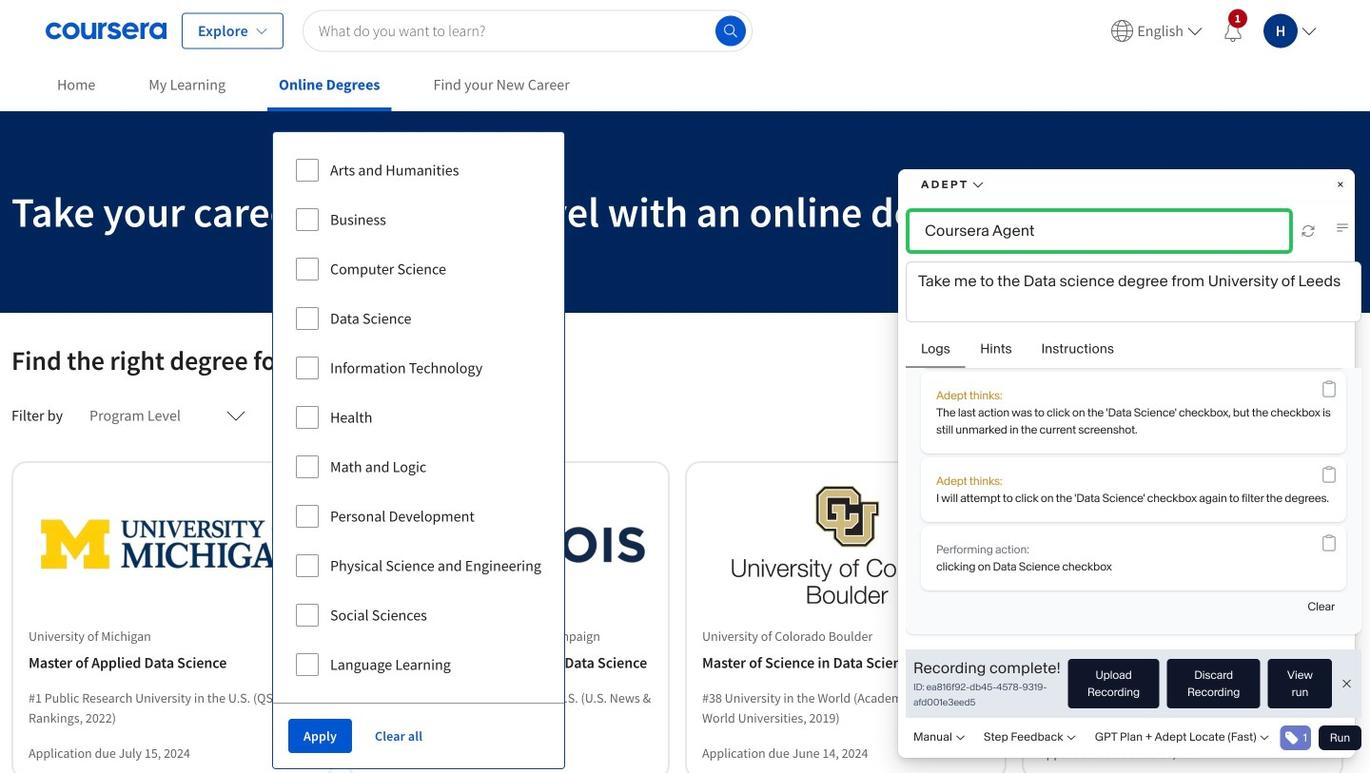 Task type: vqa. For each thing, say whether or not it's contained in the screenshot.
325
no



Task type: describe. For each thing, give the bounding box(es) containing it.
coursera image
[[46, 16, 167, 46]]



Task type: locate. For each thing, give the bounding box(es) containing it.
None search field
[[302, 10, 753, 52]]

actions toolbar
[[273, 703, 564, 769]]

menu item
[[1103, 8, 1210, 54]]

menu
[[1103, 0, 1324, 62]]

options list list box
[[273, 132, 564, 703]]



